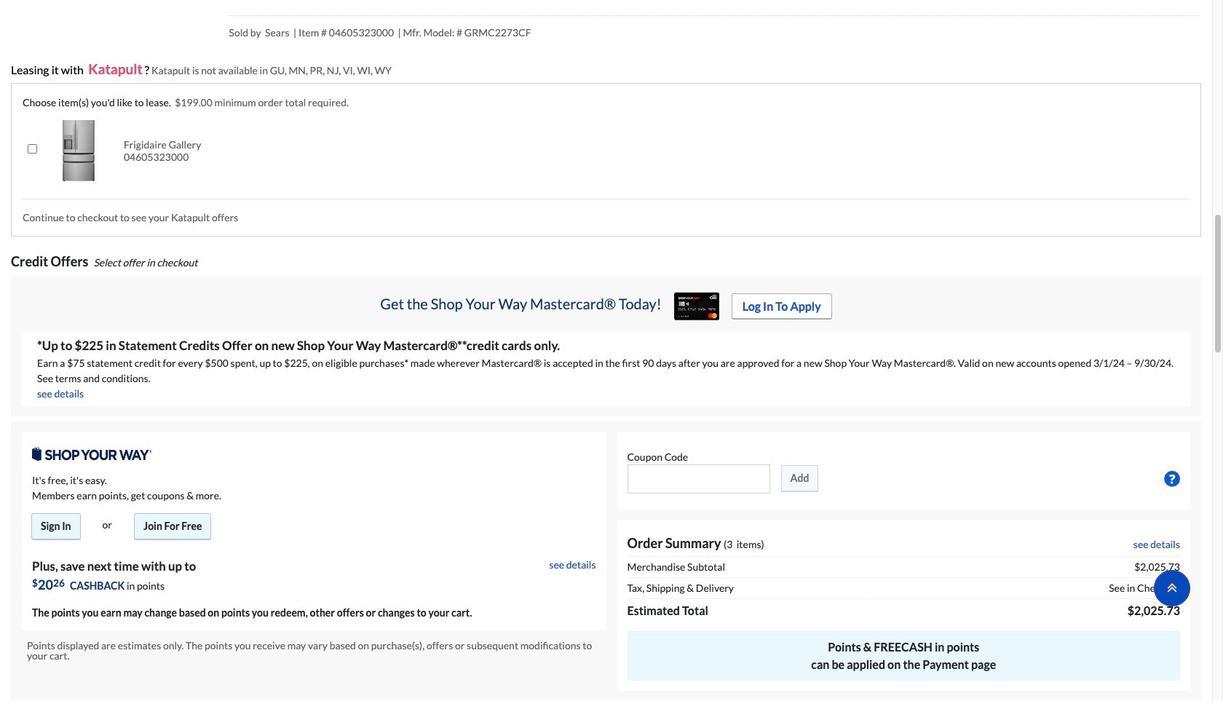 Task type: vqa. For each thing, say whether or not it's contained in the screenshot.
ANGLE DOUBLE UP image
yes



Task type: locate. For each thing, give the bounding box(es) containing it.
None checkbox
[[28, 144, 37, 153]]



Task type: describe. For each thing, give the bounding box(es) containing it.
couponCode text field
[[627, 464, 770, 493]]

angle double up image
[[1167, 580, 1177, 596]]

frigidaire gallery grmc2273cf 21.5 cu. ft. counter-depth 4-door french door refrigerator &#8211; smudge-proof&#174; stainless steel image
[[48, 120, 109, 181]]

shop your way mastercard® image
[[674, 292, 719, 321]]



